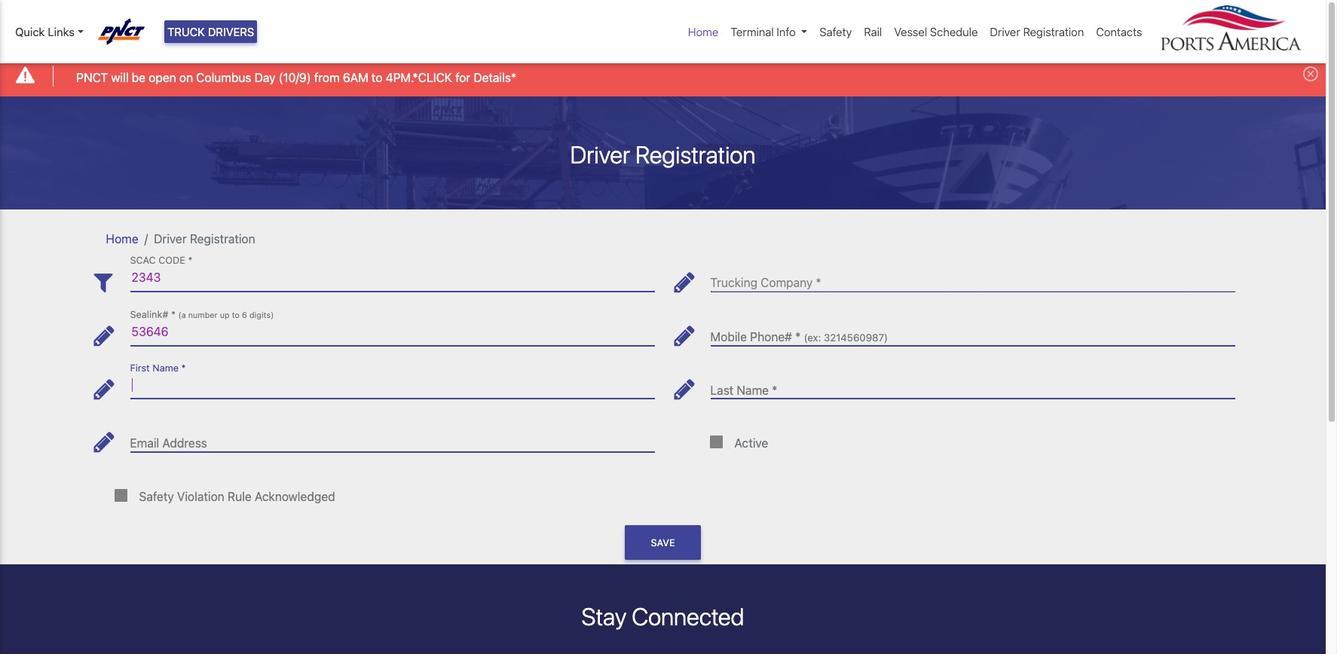 Task type: describe. For each thing, give the bounding box(es) containing it.
* for first name *
[[181, 362, 186, 374]]

schedule
[[930, 25, 978, 38]]

violation
[[177, 490, 224, 503]]

0 vertical spatial registration
[[1023, 25, 1084, 38]]

open
[[149, 71, 176, 84]]

0 horizontal spatial home link
[[106, 232, 138, 245]]

vessel
[[894, 25, 927, 38]]

pnct
[[76, 71, 108, 84]]

6am
[[343, 71, 368, 84]]

name for last
[[737, 383, 769, 397]]

rail link
[[858, 17, 888, 46]]

code
[[158, 255, 185, 266]]

quick links
[[15, 25, 75, 38]]

to inside alert
[[372, 71, 382, 84]]

* for mobile phone# * (ex: 3214560987)
[[795, 330, 801, 344]]

digits)
[[249, 311, 274, 320]]

drivers
[[208, 25, 254, 38]]

contacts
[[1096, 25, 1142, 38]]

Last Name * text field
[[710, 371, 1235, 399]]

name for first
[[152, 362, 179, 374]]

day
[[255, 71, 276, 84]]

vessel schedule
[[894, 25, 978, 38]]

6
[[242, 311, 247, 320]]

* for last name *
[[772, 383, 777, 397]]

last
[[710, 383, 734, 397]]

rule
[[228, 490, 251, 503]]

safety violation rule acknowledged
[[139, 490, 335, 503]]

(10/9)
[[279, 71, 311, 84]]

(ex:
[[804, 332, 821, 344]]

connected
[[632, 602, 744, 631]]

0 horizontal spatial registration
[[190, 232, 255, 245]]

stay
[[582, 602, 626, 631]]

number
[[188, 311, 218, 320]]

(a
[[178, 311, 186, 320]]

* left '(a'
[[171, 309, 176, 320]]

phone#
[[750, 330, 792, 344]]

1 vertical spatial driver registration
[[570, 140, 756, 169]]

save
[[651, 537, 675, 548]]

email
[[130, 437, 159, 450]]

Email Address text field
[[130, 425, 655, 452]]

0 vertical spatial home
[[688, 25, 719, 38]]

terminal info link
[[725, 17, 814, 46]]

trucking
[[710, 276, 758, 290]]

sealink#
[[130, 309, 168, 320]]

company
[[761, 276, 813, 290]]

for
[[455, 71, 470, 84]]

to inside 'sealink# * (a number up to 6 digits)'
[[232, 311, 240, 320]]



Task type: locate. For each thing, give the bounding box(es) containing it.
name right first
[[152, 362, 179, 374]]

0 horizontal spatial to
[[232, 311, 240, 320]]

safety left rail
[[820, 25, 852, 38]]

1 horizontal spatial driver
[[570, 140, 630, 169]]

0 vertical spatial to
[[372, 71, 382, 84]]

1 vertical spatial safety
[[139, 490, 174, 503]]

address
[[162, 437, 207, 450]]

2 vertical spatial registration
[[190, 232, 255, 245]]

mobile phone# * (ex: 3214560987)
[[710, 330, 888, 344]]

1 horizontal spatial home link
[[682, 17, 725, 46]]

0 vertical spatial driver
[[990, 25, 1020, 38]]

mobile
[[710, 330, 747, 344]]

1 vertical spatial driver
[[570, 140, 630, 169]]

1 horizontal spatial safety
[[820, 25, 852, 38]]

pnct will be open on columbus day (10/9) from 6am to 4pm.*click for details* alert
[[0, 55, 1326, 96]]

2 horizontal spatial driver registration
[[990, 25, 1084, 38]]

*
[[188, 255, 193, 266], [816, 276, 821, 290], [171, 309, 176, 320], [795, 330, 801, 344], [181, 362, 186, 374], [772, 383, 777, 397]]

to
[[372, 71, 382, 84], [232, 311, 240, 320]]

last name *
[[710, 383, 777, 397]]

truck
[[167, 25, 205, 38]]

details*
[[474, 71, 516, 84]]

terminal
[[731, 25, 774, 38]]

0 vertical spatial name
[[152, 362, 179, 374]]

None text field
[[130, 318, 655, 346], [710, 318, 1235, 346], [130, 318, 655, 346], [710, 318, 1235, 346]]

be
[[132, 71, 146, 84]]

1 vertical spatial registration
[[635, 140, 756, 169]]

home link left terminal
[[682, 17, 725, 46]]

sealink# * (a number up to 6 digits)
[[130, 309, 274, 320]]

driver registration link
[[984, 17, 1090, 46]]

registration
[[1023, 25, 1084, 38], [635, 140, 756, 169], [190, 232, 255, 245]]

safety left violation on the bottom of page
[[139, 490, 174, 503]]

close image
[[1303, 67, 1318, 82]]

quick links link
[[15, 23, 83, 40]]

safety
[[820, 25, 852, 38], [139, 490, 174, 503]]

first name *
[[130, 362, 186, 374]]

home left terminal
[[688, 25, 719, 38]]

0 horizontal spatial safety
[[139, 490, 174, 503]]

1 horizontal spatial home
[[688, 25, 719, 38]]

* for trucking company *
[[816, 276, 821, 290]]

0 vertical spatial home link
[[682, 17, 725, 46]]

home up scac
[[106, 232, 138, 245]]

scac
[[130, 255, 156, 266]]

* left (ex: at the right of the page
[[795, 330, 801, 344]]

2 horizontal spatial driver
[[990, 25, 1020, 38]]

0 horizontal spatial name
[[152, 362, 179, 374]]

0 horizontal spatial driver
[[154, 232, 187, 245]]

rail
[[864, 25, 882, 38]]

2 vertical spatial driver registration
[[154, 232, 255, 245]]

4pm.*click
[[386, 71, 452, 84]]

terminal info
[[731, 25, 796, 38]]

on
[[179, 71, 193, 84]]

First Name * text field
[[130, 371, 655, 399]]

driver
[[990, 25, 1020, 38], [570, 140, 630, 169], [154, 232, 187, 245]]

name right "last"
[[737, 383, 769, 397]]

stay connected
[[582, 602, 744, 631]]

1 horizontal spatial registration
[[635, 140, 756, 169]]

* for scac code *
[[188, 255, 193, 266]]

1 vertical spatial home link
[[106, 232, 138, 245]]

pnct will be open on columbus day (10/9) from 6am to 4pm.*click for details*
[[76, 71, 516, 84]]

vessel schedule link
[[888, 17, 984, 46]]

home
[[688, 25, 719, 38], [106, 232, 138, 245]]

3214560987)
[[824, 332, 888, 344]]

home link
[[682, 17, 725, 46], [106, 232, 138, 245]]

0 horizontal spatial driver registration
[[154, 232, 255, 245]]

* right first
[[181, 362, 186, 374]]

trucking company *
[[710, 276, 821, 290]]

0 horizontal spatial home
[[106, 232, 138, 245]]

safety link
[[814, 17, 858, 46]]

1 vertical spatial name
[[737, 383, 769, 397]]

active
[[734, 437, 768, 450]]

name
[[152, 362, 179, 374], [737, 383, 769, 397]]

Trucking Company * text field
[[710, 264, 1235, 292]]

* right "last"
[[772, 383, 777, 397]]

first
[[130, 362, 150, 374]]

contacts link
[[1090, 17, 1148, 46]]

safety for safety violation rule acknowledged
[[139, 490, 174, 503]]

2 vertical spatial driver
[[154, 232, 187, 245]]

to right 6am
[[372, 71, 382, 84]]

home link up scac
[[106, 232, 138, 245]]

columbus
[[196, 71, 251, 84]]

links
[[48, 25, 75, 38]]

safety inside safety link
[[820, 25, 852, 38]]

2 horizontal spatial registration
[[1023, 25, 1084, 38]]

info
[[777, 25, 796, 38]]

acknowledged
[[255, 490, 335, 503]]

save button
[[625, 525, 701, 560]]

truck drivers link
[[164, 20, 257, 43]]

1 vertical spatial home
[[106, 232, 138, 245]]

safety for safety
[[820, 25, 852, 38]]

0 vertical spatial safety
[[820, 25, 852, 38]]

to left 6
[[232, 311, 240, 320]]

1 horizontal spatial name
[[737, 383, 769, 397]]

truck drivers
[[167, 25, 254, 38]]

1 horizontal spatial driver registration
[[570, 140, 756, 169]]

pnct will be open on columbus day (10/9) from 6am to 4pm.*click for details* link
[[76, 68, 516, 86]]

SCAC CODE * search field
[[130, 264, 655, 292]]

0 vertical spatial driver registration
[[990, 25, 1084, 38]]

1 horizontal spatial to
[[372, 71, 382, 84]]

* right code at the left top
[[188, 255, 193, 266]]

driver registration
[[990, 25, 1084, 38], [570, 140, 756, 169], [154, 232, 255, 245]]

1 vertical spatial to
[[232, 311, 240, 320]]

email address
[[130, 437, 207, 450]]

from
[[314, 71, 340, 84]]

will
[[111, 71, 129, 84]]

quick
[[15, 25, 45, 38]]

up
[[220, 311, 230, 320]]

* right company
[[816, 276, 821, 290]]

scac code *
[[130, 255, 193, 266]]



Task type: vqa. For each thing, say whether or not it's contained in the screenshot.
First NAME
yes



